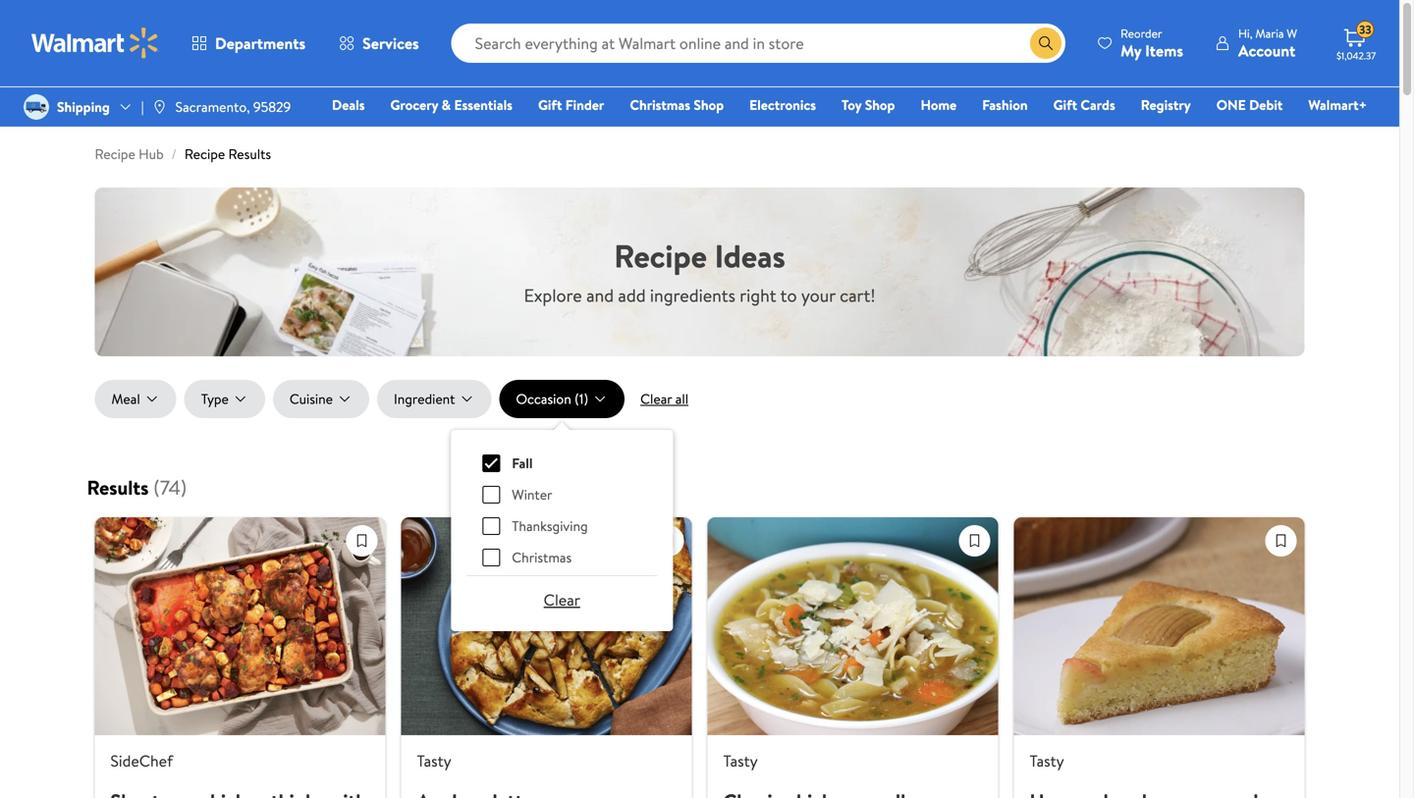 Task type: locate. For each thing, give the bounding box(es) containing it.
gift
[[538, 95, 562, 114], [1053, 95, 1077, 114]]

$1,042.37
[[1337, 49, 1376, 62]]

toy
[[842, 95, 862, 114]]

reorder
[[1121, 25, 1162, 42]]

classic chicken noodle soup image
[[708, 518, 998, 736]]

3 tasty link from the left
[[1014, 518, 1305, 798]]

0 horizontal spatial recipe
[[95, 144, 135, 164]]

clear down thanksgiving
[[544, 589, 580, 611]]

2 horizontal spatial tasty link
[[1014, 518, 1305, 798]]

meal
[[111, 389, 140, 409]]

tasty
[[417, 751, 451, 772], [723, 751, 758, 772], [1030, 751, 1064, 772]]

0 horizontal spatial christmas
[[512, 548, 572, 567]]

tasty link for test icon in the bottom right of the page
[[708, 518, 998, 798]]

your
[[801, 283, 836, 308]]

one debit
[[1217, 95, 1283, 114]]

gift left cards
[[1053, 95, 1077, 114]]

essentials
[[454, 95, 513, 114]]

apple galette image
[[401, 518, 692, 736]]

shop right toy
[[865, 95, 895, 114]]

clear inside clear button
[[544, 589, 580, 611]]

2 horizontal spatial test image
[[1266, 527, 1296, 556]]

&
[[442, 95, 451, 114]]

recipe hub link
[[95, 144, 164, 164]]

debit
[[1249, 95, 1283, 114]]

home
[[921, 95, 957, 114]]

2 gift from the left
[[1053, 95, 1077, 114]]

1 horizontal spatial clear
[[640, 389, 672, 409]]

fashion
[[982, 95, 1028, 114]]

tasty link for test image for "apple galette" image
[[401, 518, 692, 798]]

0 horizontal spatial shop
[[694, 95, 724, 114]]

gift cards
[[1053, 95, 1115, 114]]

recipe right "/"
[[185, 144, 225, 164]]

1 shop from the left
[[694, 95, 724, 114]]

departments button
[[175, 20, 322, 67]]

 image
[[24, 94, 49, 120]]

0 horizontal spatial test image
[[347, 527, 377, 556]]

one
[[1217, 95, 1246, 114]]

type
[[201, 389, 229, 409]]

christmas inside "link"
[[630, 95, 690, 114]]

grocery & essentials
[[390, 95, 513, 114]]

3 test image from the left
[[1266, 527, 1296, 556]]

christmas shop link
[[621, 94, 733, 115]]

results left (74)
[[87, 474, 149, 501]]

shop
[[694, 95, 724, 114], [865, 95, 895, 114]]

walmart+
[[1309, 95, 1367, 114]]

tasty for "honey-glazed german apple cake" image
[[1030, 751, 1064, 772]]

0 vertical spatial results
[[228, 144, 271, 164]]

to
[[780, 283, 797, 308]]

test image for "apple galette" image
[[654, 527, 683, 556]]

1 horizontal spatial gift
[[1053, 95, 1077, 114]]

1 horizontal spatial christmas
[[630, 95, 690, 114]]

shop left electronics link
[[694, 95, 724, 114]]

1 horizontal spatial tasty
[[723, 751, 758, 772]]

my
[[1121, 40, 1142, 61]]

sidechef link
[[95, 518, 385, 798]]

recipe for ideas
[[614, 234, 707, 278]]

results down sacramento, 95829
[[228, 144, 271, 164]]

clear
[[640, 389, 672, 409], [544, 589, 580, 611]]

0 horizontal spatial tasty link
[[401, 518, 692, 798]]

tasty link for test image for "honey-glazed german apple cake" image
[[1014, 518, 1305, 798]]

toy shop link
[[833, 94, 904, 115]]

thanksgiving
[[512, 517, 588, 536]]

1 test image from the left
[[347, 527, 377, 556]]

/
[[171, 144, 177, 164]]

ingredient button
[[377, 380, 492, 418]]

one debit link
[[1208, 94, 1292, 115]]

recipe inside recipe ideas explore and add ingredients right to your cart!
[[614, 234, 707, 278]]

grocery
[[390, 95, 438, 114]]

w
[[1287, 25, 1297, 42]]

deals
[[332, 95, 365, 114]]

recipe ideas explore and add ingredients right to your cart!
[[524, 234, 876, 308]]

occasion (1) button
[[499, 380, 625, 418]]

1 horizontal spatial test image
[[654, 527, 683, 556]]

Thanksgiving checkbox
[[483, 518, 500, 535]]

christmas
[[630, 95, 690, 114], [512, 548, 572, 567]]

1 vertical spatial results
[[87, 474, 149, 501]]

0 vertical spatial clear
[[640, 389, 672, 409]]

shipping
[[57, 97, 110, 116]]

2 shop from the left
[[865, 95, 895, 114]]

test image
[[960, 527, 989, 556]]

results (74)
[[87, 474, 187, 501]]

1 vertical spatial christmas
[[512, 548, 572, 567]]

2 horizontal spatial recipe
[[614, 234, 707, 278]]

2 tasty from the left
[[723, 751, 758, 772]]

1 tasty link from the left
[[401, 518, 692, 798]]

walmart+ link
[[1300, 94, 1376, 115]]

Winter checkbox
[[483, 486, 500, 504]]

tasty link
[[401, 518, 692, 798], [708, 518, 998, 798], [1014, 518, 1305, 798]]

clear inside clear all button
[[640, 389, 672, 409]]

clear all button
[[625, 384, 704, 415]]

test image
[[347, 527, 377, 556], [654, 527, 683, 556], [1266, 527, 1296, 556]]

reorder my items
[[1121, 25, 1183, 61]]

1 vertical spatial clear
[[544, 589, 580, 611]]

1 tasty from the left
[[417, 751, 451, 772]]

search icon image
[[1038, 35, 1054, 51]]

 image
[[152, 99, 168, 115]]

test image for "honey-glazed german apple cake" image
[[1266, 527, 1296, 556]]

christmas shop
[[630, 95, 724, 114]]

gift finder link
[[529, 94, 613, 115]]

recipe for hub
[[95, 144, 135, 164]]

sacramento,
[[175, 97, 250, 116]]

0 horizontal spatial results
[[87, 474, 149, 501]]

fall
[[512, 454, 533, 473]]

2 test image from the left
[[654, 527, 683, 556]]

toy shop
[[842, 95, 895, 114]]

cuisine
[[290, 389, 333, 409]]

3 tasty from the left
[[1030, 751, 1064, 772]]

Christmas checkbox
[[483, 549, 500, 567]]

0 horizontal spatial gift
[[538, 95, 562, 114]]

gift left finder
[[538, 95, 562, 114]]

Fall checkbox
[[483, 455, 500, 472]]

0 vertical spatial christmas
[[630, 95, 690, 114]]

test image for "sheet pan chicken thighs with apple-honey glaze" image
[[347, 527, 377, 556]]

winter
[[512, 485, 552, 504]]

services button
[[322, 20, 436, 67]]

all
[[675, 389, 689, 409]]

clear left all
[[640, 389, 672, 409]]

2 tasty link from the left
[[708, 518, 998, 798]]

results
[[228, 144, 271, 164], [87, 474, 149, 501]]

christmas down thanksgiving
[[512, 548, 572, 567]]

recipe
[[95, 144, 135, 164], [185, 144, 225, 164], [614, 234, 707, 278]]

gift cards link
[[1045, 94, 1124, 115]]

0 horizontal spatial tasty
[[417, 751, 451, 772]]

1 horizontal spatial tasty link
[[708, 518, 998, 798]]

1 horizontal spatial recipe
[[185, 144, 225, 164]]

and
[[586, 283, 614, 308]]

occasion
[[516, 389, 571, 409]]

Walmart Site-Wide search field
[[451, 24, 1066, 63]]

clear all
[[640, 389, 689, 409]]

meal button
[[95, 380, 177, 418]]

recipe left 'hub'
[[95, 144, 135, 164]]

recipe up add
[[614, 234, 707, 278]]

shop inside "link"
[[694, 95, 724, 114]]

2 horizontal spatial tasty
[[1030, 751, 1064, 772]]

(1)
[[575, 389, 588, 409]]

christmas right finder
[[630, 95, 690, 114]]

0 horizontal spatial clear
[[544, 589, 580, 611]]

honey-glazed german apple cake image
[[1014, 518, 1305, 736]]

1 gift from the left
[[538, 95, 562, 114]]

1 horizontal spatial shop
[[865, 95, 895, 114]]

hi,
[[1238, 25, 1253, 42]]



Task type: vqa. For each thing, say whether or not it's contained in the screenshot.
test image to the left
yes



Task type: describe. For each thing, give the bounding box(es) containing it.
gift for gift finder
[[538, 95, 562, 114]]

electronics
[[749, 95, 816, 114]]

33
[[1359, 21, 1372, 38]]

hub
[[139, 144, 164, 164]]

clear button
[[520, 580, 604, 620]]

items
[[1145, 40, 1183, 61]]

sidechef
[[110, 751, 173, 772]]

deals link
[[323, 94, 374, 115]]

Search search field
[[451, 24, 1066, 63]]

ingredients
[[650, 283, 736, 308]]

home link
[[912, 94, 966, 115]]

hi, maria w account
[[1238, 25, 1297, 61]]

add
[[618, 283, 646, 308]]

tasty for "apple galette" image
[[417, 751, 451, 772]]

christmas for christmas
[[512, 548, 572, 567]]

grocery & essentials link
[[382, 94, 521, 115]]

tasty for classic chicken noodle soup image
[[723, 751, 758, 772]]

registry link
[[1132, 94, 1200, 115]]

electronics link
[[741, 94, 825, 115]]

cart!
[[840, 283, 876, 308]]

shop for christmas shop
[[694, 95, 724, 114]]

finder
[[565, 95, 604, 114]]

sacramento, 95829
[[175, 97, 291, 116]]

explore
[[524, 283, 582, 308]]

type button
[[184, 380, 265, 418]]

(74)
[[153, 474, 187, 501]]

gift finder
[[538, 95, 604, 114]]

sheet pan chicken thighs with apple-honey glaze image
[[95, 518, 385, 736]]

recipe hub / recipe results
[[95, 144, 271, 164]]

departments
[[215, 32, 306, 54]]

maria
[[1256, 25, 1284, 42]]

1 horizontal spatial results
[[228, 144, 271, 164]]

account
[[1238, 40, 1296, 61]]

cuisine button
[[273, 380, 369, 418]]

|
[[141, 97, 144, 116]]

registry
[[1141, 95, 1191, 114]]

occasion (1)
[[516, 389, 588, 409]]

walmart image
[[31, 27, 159, 59]]

services
[[362, 32, 419, 54]]

gift for gift cards
[[1053, 95, 1077, 114]]

clear for clear all
[[640, 389, 672, 409]]

ingredient
[[394, 389, 455, 409]]

fashion link
[[973, 94, 1037, 115]]

cards
[[1081, 95, 1115, 114]]

christmas for christmas shop
[[630, 95, 690, 114]]

shop for toy shop
[[865, 95, 895, 114]]

ideas
[[715, 234, 785, 278]]

95829
[[253, 97, 291, 116]]

clear for clear
[[544, 589, 580, 611]]

right
[[740, 283, 776, 308]]



